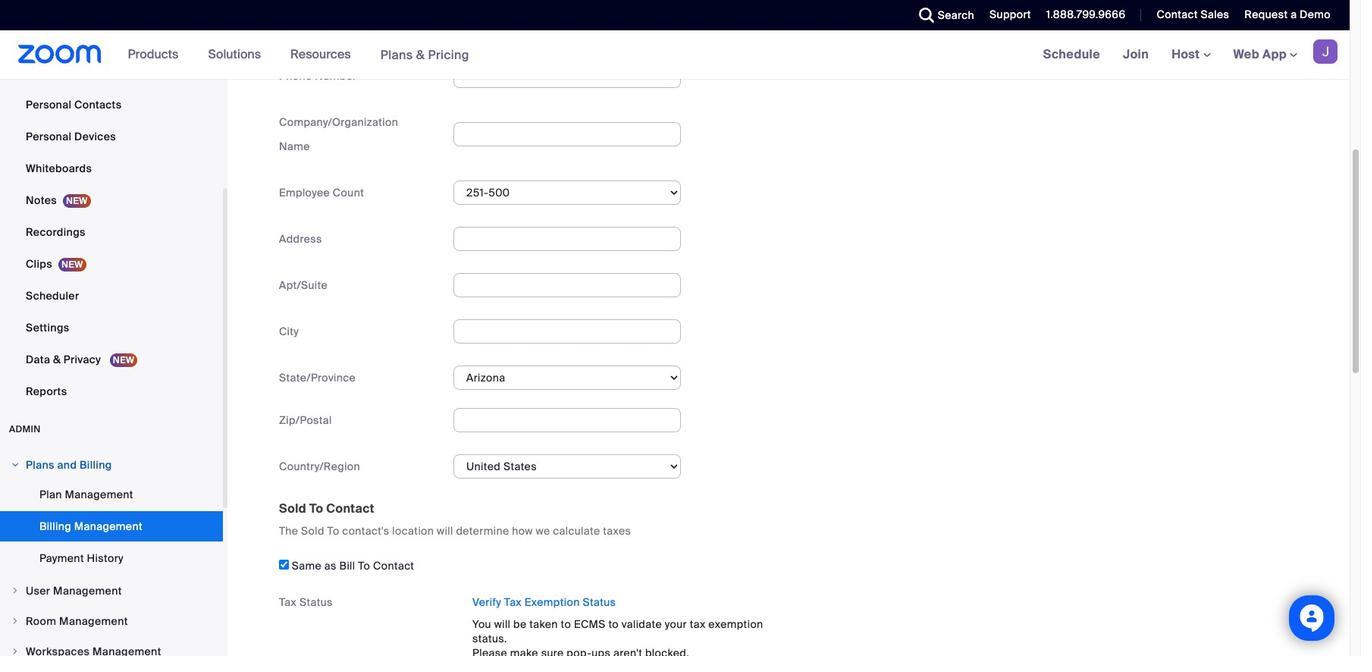 Task type: locate. For each thing, give the bounding box(es) containing it.
meetings navigation
[[1032, 30, 1350, 80]]

2 status from the left
[[583, 595, 616, 609]]

&
[[416, 47, 425, 63], [53, 353, 61, 366]]

clips
[[26, 257, 52, 271]]

0 horizontal spatial to
[[561, 617, 571, 631]]

1 vertical spatial &
[[53, 353, 61, 366]]

status.
[[473, 632, 507, 645]]

to right ecms
[[609, 617, 619, 631]]

contact left sales
[[1157, 8, 1198, 21]]

management
[[65, 488, 133, 501], [74, 520, 142, 533], [53, 584, 122, 598], [59, 614, 128, 628]]

plans & pricing
[[380, 47, 469, 63]]

plans for plans and billing
[[26, 458, 54, 472]]

contact
[[1157, 8, 1198, 21], [326, 500, 375, 516], [373, 559, 414, 572]]

schedule
[[1043, 46, 1101, 62]]

sold up the
[[279, 500, 306, 516]]

tax down same
[[279, 595, 297, 609]]

billing inside "menu"
[[39, 520, 71, 533]]

right image inside room management menu item
[[11, 617, 20, 626]]

billing management link
[[0, 511, 223, 542]]

determine
[[456, 524, 509, 538]]

to left contact's
[[327, 524, 339, 538]]

management down the user management menu item on the left bottom of page
[[59, 614, 128, 628]]

1 horizontal spatial status
[[583, 595, 616, 609]]

2 horizontal spatial to
[[358, 559, 370, 572]]

phone
[[26, 66, 59, 80], [279, 69, 312, 83]]

apt/suite
[[279, 278, 328, 292]]

1 right image from the top
[[11, 460, 20, 469]]

personal menu menu
[[0, 0, 223, 408]]

room management menu item
[[0, 607, 223, 636]]

be
[[514, 617, 527, 631]]

menu item
[[0, 637, 223, 656]]

0 horizontal spatial tax
[[279, 595, 297, 609]]

to right taken
[[561, 617, 571, 631]]

1 vertical spatial will
[[494, 617, 511, 631]]

1 horizontal spatial plans
[[380, 47, 413, 63]]

0 vertical spatial &
[[416, 47, 425, 63]]

sold
[[279, 500, 306, 516], [301, 524, 325, 538]]

plans inside menu item
[[26, 458, 54, 472]]

2 tax from the left
[[504, 595, 522, 609]]

plan
[[39, 488, 62, 501]]

billing down plan
[[39, 520, 71, 533]]

status up ecms
[[583, 595, 616, 609]]

plans & pricing link
[[380, 47, 469, 63], [380, 47, 469, 63]]

employee count
[[279, 186, 364, 199]]

0 horizontal spatial status
[[300, 595, 333, 609]]

1 horizontal spatial to
[[609, 617, 619, 631]]

addresses
[[366, 23, 421, 36]]

sold to contact the sold to contact's location will determine how we calculate taxes
[[279, 500, 631, 538]]

1 vertical spatial personal
[[26, 130, 72, 143]]

None text field
[[454, 17, 681, 42], [454, 64, 681, 88], [454, 273, 681, 297], [454, 408, 681, 432], [454, 17, 681, 42], [454, 64, 681, 88], [454, 273, 681, 297], [454, 408, 681, 432]]

product information navigation
[[117, 30, 481, 80]]

1 horizontal spatial phone
[[279, 69, 312, 83]]

right image left room
[[11, 617, 20, 626]]

verify
[[473, 595, 501, 609]]

status
[[300, 595, 333, 609], [583, 595, 616, 609]]

payment
[[39, 551, 84, 565]]

0 vertical spatial billing
[[80, 458, 112, 472]]

None checkbox
[[279, 560, 289, 569]]

address
[[279, 232, 322, 246]]

join
[[1123, 46, 1149, 62]]

we
[[536, 524, 550, 538]]

resources button
[[291, 30, 358, 79]]

contact inside the "sold to contact the sold to contact's location will determine how we calculate taxes"
[[326, 500, 375, 516]]

2 personal from the top
[[26, 130, 72, 143]]

plans left and
[[26, 458, 54, 472]]

zip/postal
[[279, 413, 332, 427]]

& for privacy
[[53, 353, 61, 366]]

1 status from the left
[[300, 595, 333, 609]]

phone inside personal menu menu
[[26, 66, 59, 80]]

employee
[[279, 186, 330, 199]]

0 vertical spatial plans
[[380, 47, 413, 63]]

phone for phone
[[26, 66, 59, 80]]

notes link
[[0, 185, 223, 215]]

0 horizontal spatial billing
[[39, 520, 71, 533]]

a
[[1291, 8, 1297, 21]]

location
[[392, 524, 434, 538]]

support link
[[978, 0, 1035, 30], [990, 8, 1031, 21]]

management for user management
[[53, 584, 122, 598]]

0 horizontal spatial plans
[[26, 458, 54, 472]]

phone number
[[279, 69, 357, 83]]

right image down the admin
[[11, 460, 20, 469]]

2 right image from the top
[[11, 617, 20, 626]]

to right bill
[[358, 559, 370, 572]]

management up history
[[74, 520, 142, 533]]

0 vertical spatial will
[[437, 524, 453, 538]]

1 personal from the top
[[26, 98, 72, 111]]

phone down zoom logo
[[26, 66, 59, 80]]

contact up contact's
[[326, 500, 375, 516]]

1 horizontal spatial &
[[416, 47, 425, 63]]

tax up the be
[[504, 595, 522, 609]]

2 to from the left
[[609, 617, 619, 631]]

1 vertical spatial billing
[[39, 520, 71, 533]]

products
[[128, 46, 179, 62]]

0 horizontal spatial will
[[437, 524, 453, 538]]

settings link
[[0, 312, 223, 343]]

0 vertical spatial right image
[[11, 460, 20, 469]]

personal devices link
[[0, 121, 223, 152]]

billing management
[[39, 520, 142, 533]]

& inside personal menu menu
[[53, 353, 61, 366]]

banner
[[0, 30, 1350, 80]]

will right 'location'
[[437, 524, 453, 538]]

reports
[[26, 385, 67, 398]]

0 vertical spatial contact
[[1157, 8, 1198, 21]]

right image
[[11, 586, 20, 595], [11, 647, 20, 656]]

verify tax exemption status
[[473, 595, 616, 609]]

phone down resources in the top left of the page
[[279, 69, 312, 83]]

solutions button
[[208, 30, 268, 79]]

request a demo link
[[1234, 0, 1350, 30], [1245, 8, 1331, 21]]

1.888.799.9666 button
[[1035, 0, 1130, 30], [1047, 8, 1126, 21]]

right image inside plans and billing menu item
[[11, 460, 20, 469]]

plans inside product information navigation
[[380, 47, 413, 63]]

demo
[[1300, 8, 1331, 21]]

whiteboards link
[[0, 153, 223, 184]]

country/region
[[279, 459, 360, 473]]

personal up whiteboards
[[26, 130, 72, 143]]

will left the be
[[494, 617, 511, 631]]

2 right image from the top
[[11, 647, 20, 656]]

host
[[1172, 46, 1203, 62]]

right image for room
[[11, 617, 20, 626]]

as
[[324, 559, 337, 572]]

right image
[[11, 460, 20, 469], [11, 617, 20, 626]]

1 horizontal spatial to
[[327, 524, 339, 538]]

0 horizontal spatial phone
[[26, 66, 59, 80]]

to down "country/region"
[[309, 500, 323, 516]]

plans down addresses at the top left of the page
[[380, 47, 413, 63]]

1 horizontal spatial billing
[[80, 458, 112, 472]]

0 vertical spatial right image
[[11, 586, 20, 595]]

management up the room management
[[53, 584, 122, 598]]

exemption
[[525, 595, 580, 609]]

1 horizontal spatial will
[[494, 617, 511, 631]]

& left pricing
[[416, 47, 425, 63]]

1 vertical spatial contact
[[326, 500, 375, 516]]

1 vertical spatial plans
[[26, 458, 54, 472]]

recordings
[[26, 225, 86, 239]]

additional email addresses
[[279, 23, 421, 36]]

to
[[309, 500, 323, 516], [327, 524, 339, 538], [358, 559, 370, 572]]

contact down 'location'
[[373, 559, 414, 572]]

1 horizontal spatial tax
[[504, 595, 522, 609]]

billing right and
[[80, 458, 112, 472]]

how
[[512, 524, 533, 538]]

status down same
[[300, 595, 333, 609]]

personal contacts
[[26, 98, 122, 111]]

search button
[[908, 0, 978, 30]]

0 horizontal spatial to
[[309, 500, 323, 516]]

billing
[[80, 458, 112, 472], [39, 520, 71, 533]]

number
[[315, 69, 357, 83]]

2 vertical spatial contact
[[373, 559, 414, 572]]

exemption
[[709, 617, 763, 631]]

0 horizontal spatial &
[[53, 353, 61, 366]]

1 vertical spatial right image
[[11, 647, 20, 656]]

plans
[[380, 47, 413, 63], [26, 458, 54, 472]]

right image inside the user management menu item
[[11, 586, 20, 595]]

1 right image from the top
[[11, 586, 20, 595]]

web
[[1234, 46, 1260, 62]]

management down plans and billing menu item on the bottom of the page
[[65, 488, 133, 501]]

& right data
[[53, 353, 61, 366]]

same as bill to contact
[[289, 559, 414, 572]]

sold right the
[[301, 524, 325, 538]]

state/province
[[279, 371, 356, 384]]

1 vertical spatial right image
[[11, 617, 20, 626]]

2 vertical spatial to
[[358, 559, 370, 572]]

& inside product information navigation
[[416, 47, 425, 63]]

personal up personal devices
[[26, 98, 72, 111]]

to
[[561, 617, 571, 631], [609, 617, 619, 631]]

contact sales link
[[1146, 0, 1234, 30], [1157, 8, 1230, 21]]

support
[[990, 8, 1031, 21]]

will inside you will be taken to ecms to validate your tax exemption status.
[[494, 617, 511, 631]]

settings
[[26, 321, 69, 334]]

None text field
[[454, 122, 681, 146], [454, 227, 681, 251], [454, 319, 681, 343], [454, 122, 681, 146], [454, 227, 681, 251], [454, 319, 681, 343]]

& for pricing
[[416, 47, 425, 63]]

0 vertical spatial personal
[[26, 98, 72, 111]]

1.888.799.9666
[[1047, 8, 1126, 21]]

billing inside menu item
[[80, 458, 112, 472]]



Task type: describe. For each thing, give the bounding box(es) containing it.
room
[[26, 614, 56, 628]]

1 tax from the left
[[279, 595, 297, 609]]

contact sales
[[1157, 8, 1230, 21]]

plan management link
[[0, 479, 223, 510]]

resources
[[291, 46, 351, 62]]

user management
[[26, 584, 122, 598]]

will inside the "sold to contact the sold to contact's location will determine how we calculate taxes"
[[437, 524, 453, 538]]

privacy
[[64, 353, 101, 366]]

request
[[1245, 8, 1288, 21]]

phone link
[[0, 58, 223, 88]]

personal devices
[[26, 130, 116, 143]]

plans and billing
[[26, 458, 112, 472]]

host button
[[1172, 46, 1211, 62]]

email
[[334, 23, 363, 36]]

sales
[[1201, 8, 1230, 21]]

payment history
[[39, 551, 124, 565]]

name
[[279, 139, 310, 153]]

solutions
[[208, 46, 261, 62]]

additional
[[279, 23, 332, 36]]

you will be taken to ecms to validate your tax exemption status.
[[473, 617, 763, 645]]

taken
[[530, 617, 558, 631]]

0 vertical spatial to
[[309, 500, 323, 516]]

admin
[[9, 423, 41, 435]]

scheduler
[[26, 289, 79, 303]]

room management
[[26, 614, 128, 628]]

profile picture image
[[1314, 39, 1338, 64]]

web app button
[[1234, 46, 1298, 62]]

data
[[26, 353, 50, 366]]

and
[[57, 458, 77, 472]]

1 vertical spatial to
[[327, 524, 339, 538]]

history
[[87, 551, 124, 565]]

whiteboards
[[26, 162, 92, 175]]

company/organization
[[279, 115, 398, 129]]

side navigation navigation
[[0, 0, 228, 656]]

banner containing products
[[0, 30, 1350, 80]]

zoom logo image
[[18, 45, 101, 64]]

products button
[[128, 30, 185, 79]]

personal for personal devices
[[26, 130, 72, 143]]

plan management
[[39, 488, 133, 501]]

user management menu item
[[0, 576, 223, 605]]

plans and billing menu item
[[0, 451, 223, 479]]

validate
[[622, 617, 662, 631]]

recordings link
[[0, 217, 223, 247]]

your
[[665, 617, 687, 631]]

personal for personal contacts
[[26, 98, 72, 111]]

web app
[[1234, 46, 1287, 62]]

right image for plans
[[11, 460, 20, 469]]

management for billing management
[[74, 520, 142, 533]]

scheduler link
[[0, 281, 223, 311]]

schedule link
[[1032, 30, 1112, 79]]

same
[[292, 559, 322, 572]]

data & privacy link
[[0, 344, 223, 375]]

ecms
[[574, 617, 606, 631]]

app
[[1263, 46, 1287, 62]]

join link
[[1112, 30, 1161, 79]]

contact's
[[342, 524, 390, 538]]

tax status
[[279, 595, 333, 609]]

calculate
[[553, 524, 600, 538]]

management for room management
[[59, 614, 128, 628]]

contacts
[[74, 98, 122, 111]]

phone for phone number
[[279, 69, 312, 83]]

devices
[[74, 130, 116, 143]]

user
[[26, 584, 50, 598]]

clips link
[[0, 249, 223, 279]]

company/organization name
[[279, 115, 398, 153]]

reports link
[[0, 376, 223, 407]]

admin menu menu
[[0, 451, 223, 656]]

search
[[938, 8, 975, 22]]

plans and billing menu
[[0, 479, 223, 575]]

0 vertical spatial sold
[[279, 500, 306, 516]]

personal contacts link
[[0, 89, 223, 120]]

management for plan management
[[65, 488, 133, 501]]

payment history link
[[0, 543, 223, 573]]

request a demo
[[1245, 8, 1331, 21]]

bill
[[339, 559, 355, 572]]

1 to from the left
[[561, 617, 571, 631]]

the
[[279, 524, 298, 538]]

taxes
[[603, 524, 631, 538]]

1 vertical spatial sold
[[301, 524, 325, 538]]

tax
[[690, 617, 706, 631]]

count
[[333, 186, 364, 199]]

you
[[473, 617, 491, 631]]

plans for plans & pricing
[[380, 47, 413, 63]]

city
[[279, 324, 299, 338]]



Task type: vqa. For each thing, say whether or not it's contained in the screenshot.
right icon associated with User Management
no



